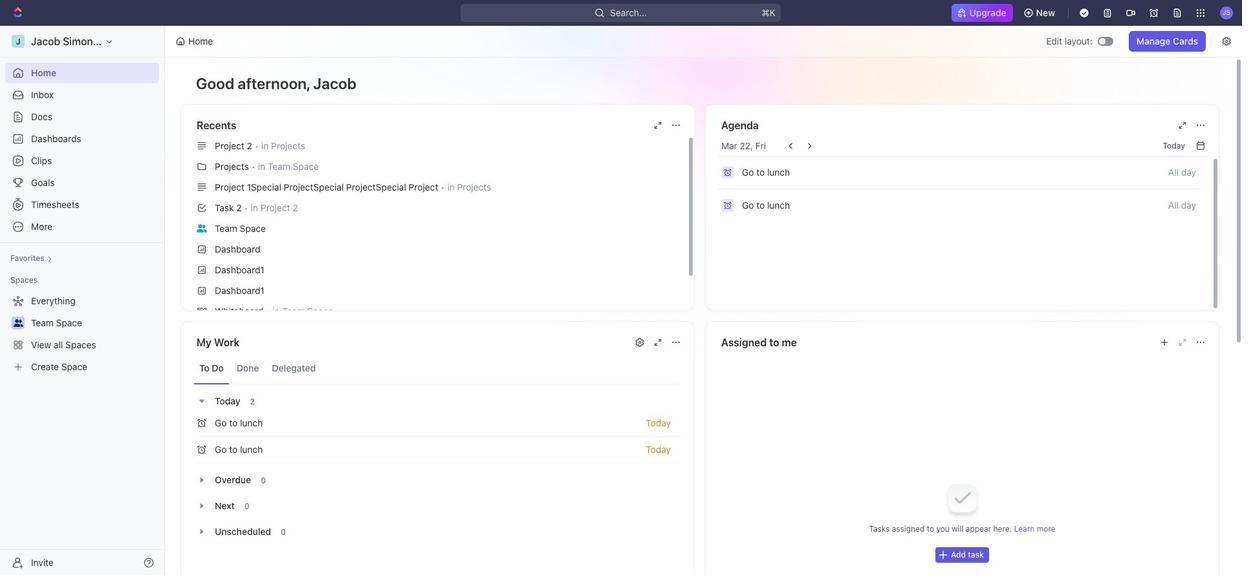 Task type: locate. For each thing, give the bounding box(es) containing it.
sidebar navigation
[[0, 26, 168, 576]]

user group image
[[13, 320, 23, 327]]

jacob simon's workspace, , element
[[12, 35, 25, 48]]

tree
[[5, 291, 159, 378]]

user group image
[[197, 224, 207, 233]]

tab list
[[194, 353, 681, 385]]



Task type: vqa. For each thing, say whether or not it's contained in the screenshot.
TREE
yes



Task type: describe. For each thing, give the bounding box(es) containing it.
tree inside sidebar "navigation"
[[5, 291, 159, 378]]



